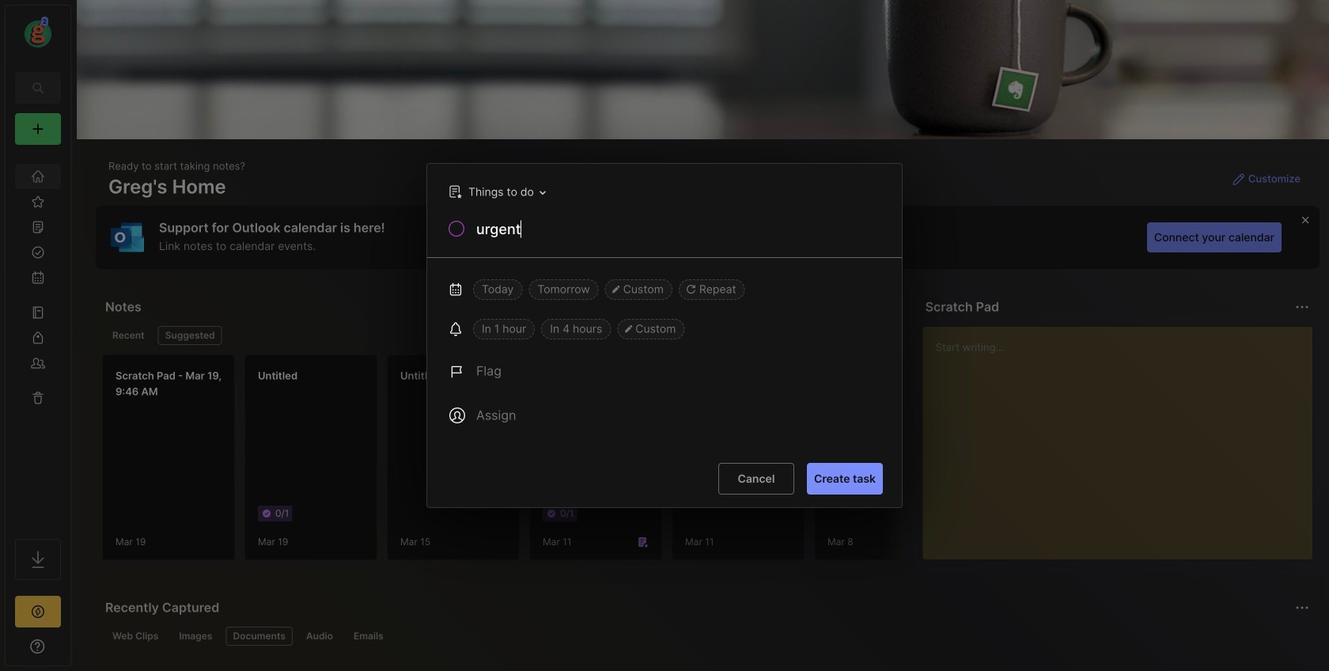 Task type: vqa. For each thing, say whether or not it's contained in the screenshot.
changes
no



Task type: describe. For each thing, give the bounding box(es) containing it.
Start writing… text field
[[936, 327, 1312, 547]]

Enter task text field
[[475, 219, 883, 242]]

home image
[[30, 169, 46, 184]]

Go to note or move task field
[[441, 180, 552, 203]]



Task type: locate. For each thing, give the bounding box(es) containing it.
upgrade image
[[28, 602, 47, 621]]

1 vertical spatial tab list
[[105, 627, 1308, 646]]

1 tab list from the top
[[105, 326, 897, 345]]

tree
[[6, 154, 70, 525]]

tab
[[105, 326, 152, 345], [158, 326, 222, 345], [105, 627, 166, 646], [172, 627, 220, 646], [226, 627, 293, 646], [299, 627, 340, 646], [347, 627, 391, 646]]

main element
[[0, 0, 76, 671]]

tree inside main element
[[6, 154, 70, 525]]

edit search image
[[28, 78, 47, 97]]

0 vertical spatial tab list
[[105, 326, 897, 345]]

row group
[[102, 355, 1330, 570]]

2 tab list from the top
[[105, 627, 1308, 646]]

tab list
[[105, 326, 897, 345], [105, 627, 1308, 646]]



